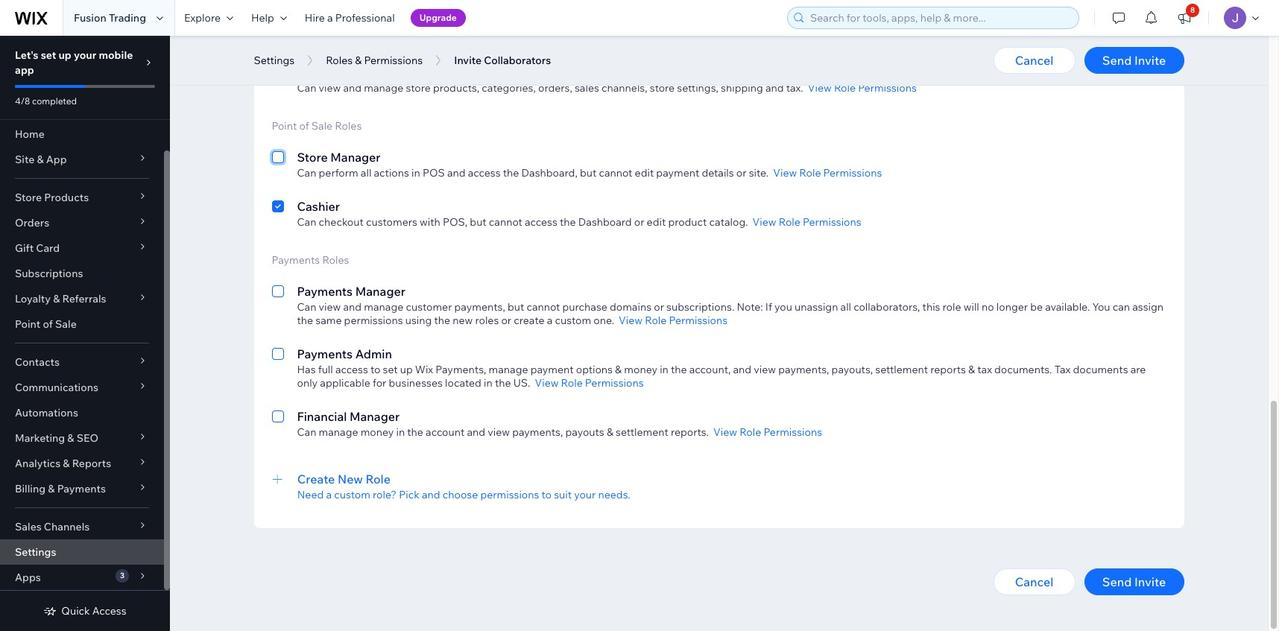 Task type: locate. For each thing, give the bounding box(es) containing it.
settings inside button
[[254, 54, 295, 67]]

1 horizontal spatial money
[[624, 363, 658, 376]]

4/8 completed
[[15, 95, 77, 107]]

2 cancel button from the top
[[993, 569, 1075, 596]]

& for permissions
[[355, 54, 362, 67]]

sale up perform
[[311, 119, 333, 133]]

& inside button
[[355, 54, 362, 67]]

0 horizontal spatial access
[[335, 363, 368, 376]]

of down loyalty & referrals
[[43, 318, 53, 331]]

0 vertical spatial to
[[371, 363, 381, 376]]

gift card button
[[0, 236, 164, 261]]

view inside 'financial manager can manage money in the account and view payments, payouts & settlement reports. view role permissions'
[[713, 426, 737, 439]]

access
[[468, 166, 501, 180], [525, 215, 558, 229], [335, 363, 368, 376]]

1 send from the top
[[1103, 53, 1132, 68]]

custom left one.
[[555, 314, 591, 327]]

0 horizontal spatial settings
[[15, 546, 56, 559]]

1 horizontal spatial set
[[383, 363, 398, 376]]

sale for point of sale
[[55, 318, 77, 331]]

1 horizontal spatial custom
[[555, 314, 591, 327]]

and
[[343, 81, 362, 95], [766, 81, 784, 95], [447, 166, 466, 180], [343, 300, 362, 314], [733, 363, 752, 376], [467, 426, 485, 439], [422, 488, 440, 502]]

or inside cashier can checkout customers with pos, but cannot access the dashboard or edit product catalog. view role permissions
[[634, 215, 644, 229]]

settings down stores in the left of the page
[[254, 54, 295, 67]]

but right "dashboard,"
[[580, 166, 597, 180]]

1 vertical spatial send invite button
[[1084, 569, 1184, 596]]

0 vertical spatial sale
[[311, 119, 333, 133]]

view role permissions button right tax.
[[808, 81, 917, 95]]

0 horizontal spatial of
[[43, 318, 53, 331]]

quick access
[[61, 605, 126, 618]]

billing
[[15, 482, 46, 496]]

in left account at the bottom of page
[[396, 426, 405, 439]]

payment inside has full access to set up wix payments, manage payment options & money in the account, and view payments, payouts, settlement reports & tax documents. tax documents are only applicable for businesses located in the us.
[[531, 363, 574, 376]]

1 vertical spatial access
[[525, 215, 558, 229]]

can for store manager can perform all actions in pos and access the dashboard, but cannot edit payment details or site. view role permissions
[[297, 166, 316, 180]]

payments down cashier
[[272, 253, 320, 267]]

1 horizontal spatial of
[[299, 119, 309, 133]]

in inside store manager can perform all actions in pos and access the dashboard, but cannot edit payment details or site. view role permissions
[[412, 166, 420, 180]]

marketing & seo button
[[0, 426, 164, 451]]

3
[[120, 571, 125, 581]]

1 vertical spatial point
[[15, 318, 40, 331]]

point of sale link
[[0, 312, 164, 337]]

role
[[834, 81, 856, 95], [799, 166, 821, 180], [779, 215, 801, 229], [645, 314, 667, 327], [561, 376, 583, 390], [740, 426, 761, 439], [366, 472, 391, 487]]

1 vertical spatial cancel
[[1015, 575, 1054, 590]]

your inside let's set up your mobile app
[[74, 48, 96, 62]]

0 horizontal spatial permissions
[[344, 314, 403, 327]]

sales
[[575, 81, 599, 95]]

5 can from the top
[[297, 426, 316, 439]]

payments
[[272, 253, 320, 267], [297, 284, 353, 299], [297, 347, 353, 362], [57, 482, 106, 496]]

and inside create new role need a custom role? pick and choose permissions to suit your needs.
[[422, 488, 440, 502]]

and inside store manager can perform all actions in pos and access the dashboard, but cannot edit payment details or site. view role permissions
[[447, 166, 466, 180]]

4 can from the top
[[297, 300, 316, 314]]

0 horizontal spatial custom
[[334, 488, 370, 502]]

view right the account,
[[754, 363, 776, 376]]

store
[[297, 65, 328, 80], [297, 150, 328, 165], [15, 191, 42, 204]]

sales channels
[[15, 520, 90, 534]]

subscriptions
[[15, 267, 83, 280]]

up inside let's set up your mobile app
[[59, 48, 71, 62]]

will
[[964, 300, 979, 314]]

but right roles
[[508, 300, 524, 314]]

subscriptions.
[[667, 300, 735, 314]]

1 horizontal spatial settings
[[254, 54, 295, 67]]

edit left 'details'
[[635, 166, 654, 180]]

permissions inside cashier can checkout customers with pos, but cannot access the dashboard or edit product catalog. view role permissions
[[803, 215, 862, 229]]

view role permissions for payments admin
[[535, 376, 644, 390]]

payments admin
[[297, 347, 392, 362]]

access inside has full access to set up wix payments, manage payment options & money in the account, and view payments, payouts, settlement reports & tax documents. tax documents are only applicable for businesses located in the us.
[[335, 363, 368, 376]]

manager down "hire a professional" 'link'
[[330, 65, 381, 80]]

or left site.
[[736, 166, 747, 180]]

permissions inside create new role need a custom role? pick and choose permissions to suit your needs.
[[480, 488, 539, 502]]

can down financial at the bottom left of the page
[[297, 426, 316, 439]]

invite inside button
[[454, 54, 482, 67]]

0 horizontal spatial sale
[[55, 318, 77, 331]]

None checkbox
[[272, 148, 284, 180], [272, 198, 284, 229], [272, 283, 284, 327], [272, 408, 284, 439], [272, 148, 284, 180], [272, 198, 284, 229], [272, 283, 284, 327], [272, 408, 284, 439]]

0 vertical spatial but
[[580, 166, 597, 180]]

store up orders
[[15, 191, 42, 204]]

& left seo
[[67, 432, 74, 445]]

your left mobile
[[74, 48, 96, 62]]

0 horizontal spatial to
[[371, 363, 381, 376]]

all
[[361, 166, 372, 180], [841, 300, 851, 314]]

dashboard,
[[522, 166, 578, 180]]

0 vertical spatial a
[[327, 11, 333, 25]]

documents
[[1073, 363, 1128, 376]]

1 vertical spatial set
[[383, 363, 398, 376]]

2 send invite button from the top
[[1084, 569, 1184, 596]]

analytics & reports button
[[0, 451, 164, 476]]

1 vertical spatial all
[[841, 300, 851, 314]]

1 send invite from the top
[[1103, 53, 1166, 68]]

manager for financial manager can manage money in the account and view payments, payouts & settlement reports. view role permissions
[[350, 409, 400, 424]]

0 horizontal spatial payments,
[[454, 300, 505, 314]]

reports
[[931, 363, 966, 376]]

can down payments roles
[[297, 300, 316, 314]]

the
[[503, 166, 519, 180], [560, 215, 576, 229], [297, 314, 313, 327], [434, 314, 450, 327], [671, 363, 687, 376], [495, 376, 511, 390], [407, 426, 423, 439]]

money
[[624, 363, 658, 376], [361, 426, 394, 439]]

and right account at the bottom of page
[[467, 426, 485, 439]]

1 horizontal spatial settlement
[[876, 363, 928, 376]]

roles inside button
[[326, 54, 353, 67]]

1 horizontal spatial payment
[[656, 166, 699, 180]]

payments inside dropdown button
[[57, 482, 106, 496]]

can left perform
[[297, 166, 316, 180]]

and left tax.
[[766, 81, 784, 95]]

all right unassign
[[841, 300, 851, 314]]

1 vertical spatial send invite
[[1103, 575, 1166, 590]]

point for point of sale
[[15, 318, 40, 331]]

available.
[[1045, 300, 1090, 314]]

0 vertical spatial access
[[468, 166, 501, 180]]

0 vertical spatial up
[[59, 48, 71, 62]]

and down payments manager
[[343, 300, 362, 314]]

& right billing
[[48, 482, 55, 496]]

you
[[1093, 300, 1111, 314]]

0 vertical spatial all
[[361, 166, 372, 180]]

role inside 'financial manager can manage money in the account and view payments, payouts & settlement reports. view role permissions'
[[740, 426, 761, 439]]

view role permissions button right site.
[[773, 166, 882, 180]]

contacts
[[15, 356, 60, 369]]

0 vertical spatial permissions
[[344, 314, 403, 327]]

& left reports
[[63, 457, 70, 470]]

view right tax.
[[808, 81, 832, 95]]

view role permissions up payouts in the bottom of the page
[[535, 376, 644, 390]]

sidebar element
[[0, 36, 170, 631]]

0 vertical spatial payment
[[656, 166, 699, 180]]

1 can from the top
[[297, 81, 316, 95]]

or right roles
[[501, 314, 512, 327]]

1 store from the left
[[406, 81, 431, 95]]

settlement left reports
[[876, 363, 928, 376]]

has full access to set up wix payments, manage payment options & money in the account, and view payments, payouts, settlement reports & tax documents. tax documents are only applicable for businesses located in the us.
[[297, 363, 1146, 390]]

store inside store manager can perform all actions in pos and access the dashboard, but cannot edit payment details or site. view role permissions
[[297, 150, 328, 165]]

0 vertical spatial of
[[299, 119, 309, 133]]

store
[[406, 81, 431, 95], [650, 81, 675, 95]]

in left pos
[[412, 166, 420, 180]]

& right site
[[37, 153, 44, 166]]

2 cancel from the top
[[1015, 575, 1054, 590]]

of for point of sale
[[43, 318, 53, 331]]

to left "suit"
[[542, 488, 552, 502]]

1 horizontal spatial store
[[650, 81, 675, 95]]

0 vertical spatial store
[[297, 65, 328, 80]]

3 can from the top
[[297, 215, 316, 229]]

role up create new role button
[[740, 426, 761, 439]]

1 vertical spatial cannot
[[489, 215, 522, 229]]

role right site.
[[799, 166, 821, 180]]

None checkbox
[[272, 63, 284, 95], [272, 345, 284, 390], [272, 63, 284, 95], [272, 345, 284, 390]]

a right the need at the left bottom of the page
[[326, 488, 332, 502]]

access down "dashboard,"
[[525, 215, 558, 229]]

1 vertical spatial to
[[542, 488, 552, 502]]

access
[[92, 605, 126, 618]]

1 vertical spatial settlement
[[616, 426, 669, 439]]

0 horizontal spatial set
[[41, 48, 56, 62]]

2 can from the top
[[297, 166, 316, 180]]

view inside can view and manage customer payments, but cannot purchase domains or subscriptions. note: if you unassign all collaborators, this role will no longer be available. you can assign the same permissions using the new roles or create a custom one.
[[319, 300, 341, 314]]

0 horizontal spatial store
[[406, 81, 431, 95]]

payments for payments roles
[[272, 253, 320, 267]]

view
[[808, 81, 832, 95], [773, 166, 797, 180], [753, 215, 777, 229], [619, 314, 643, 327], [535, 376, 559, 390], [713, 426, 737, 439]]

but
[[580, 166, 597, 180], [470, 215, 487, 229], [508, 300, 524, 314]]

actions
[[374, 166, 409, 180]]

manage inside can view and manage customer payments, but cannot purchase domains or subscriptions. note: if you unassign all collaborators, this role will no longer be available. you can assign the same permissions using the new roles or create a custom one.
[[364, 300, 404, 314]]

view role permissions for payments manager
[[619, 314, 728, 327]]

1 horizontal spatial sale
[[311, 119, 333, 133]]

unassign
[[795, 300, 838, 314]]

manager inside store manager can view and manage store products, categories, orders, sales channels, store settings, shipping and tax. view role permissions
[[330, 65, 381, 80]]

view role permissions
[[619, 314, 728, 327], [535, 376, 644, 390]]

settings
[[254, 54, 295, 67], [15, 546, 56, 559]]

view role permissions button for store manager can perform all actions in pos and access the dashboard, but cannot edit payment details or site. view role permissions
[[773, 166, 882, 180]]

edit left product
[[647, 215, 666, 229]]

point inside sidebar element
[[15, 318, 40, 331]]

1 horizontal spatial access
[[468, 166, 501, 180]]

& down 'professional'
[[355, 54, 362, 67]]

categories,
[[482, 81, 536, 95]]

2 vertical spatial but
[[508, 300, 524, 314]]

cashier can checkout customers with pos, but cannot access the dashboard or edit product catalog. view role permissions
[[297, 199, 862, 229]]

0 horizontal spatial cannot
[[489, 215, 522, 229]]

quick access button
[[43, 605, 126, 618]]

money right options in the bottom left of the page
[[624, 363, 658, 376]]

2 vertical spatial access
[[335, 363, 368, 376]]

store left products,
[[406, 81, 431, 95]]

0 vertical spatial payments,
[[454, 300, 505, 314]]

2 horizontal spatial but
[[580, 166, 597, 180]]

1 horizontal spatial but
[[508, 300, 524, 314]]

up left wix
[[400, 363, 413, 376]]

view inside store manager can view and manage store products, categories, orders, sales channels, store settings, shipping and tax. view role permissions
[[808, 81, 832, 95]]

of inside sidebar element
[[43, 318, 53, 331]]

payment right "us."
[[531, 363, 574, 376]]

1 cancel button from the top
[[993, 47, 1075, 74]]

1 vertical spatial view role permissions
[[535, 376, 644, 390]]

1 horizontal spatial your
[[574, 488, 596, 502]]

store for store manager can view and manage store products, categories, orders, sales channels, store settings, shipping and tax. view role permissions
[[297, 65, 328, 80]]

can up point of sale roles
[[297, 81, 316, 95]]

access inside store manager can perform all actions in pos and access the dashboard, but cannot edit payment details or site. view role permissions
[[468, 166, 501, 180]]

store inside store manager can view and manage store products, categories, orders, sales channels, store settings, shipping and tax. view role permissions
[[297, 65, 328, 80]]

permissions inside store manager can perform all actions in pos and access the dashboard, but cannot edit payment details or site. view role permissions
[[824, 166, 882, 180]]

a right the hire
[[327, 11, 333, 25]]

1 vertical spatial up
[[400, 363, 413, 376]]

view role permissions button up create new role button
[[713, 426, 822, 439]]

1 horizontal spatial all
[[841, 300, 851, 314]]

roles
[[306, 34, 333, 48], [326, 54, 353, 67], [335, 119, 362, 133], [322, 253, 349, 267]]

the left dashboard
[[560, 215, 576, 229]]

0 horizontal spatial up
[[59, 48, 71, 62]]

role up role?
[[366, 472, 391, 487]]

products
[[44, 191, 89, 204]]

0 vertical spatial point
[[272, 119, 297, 133]]

set right let's
[[41, 48, 56, 62]]

0 horizontal spatial all
[[361, 166, 372, 180]]

0 vertical spatial your
[[74, 48, 96, 62]]

custom down new
[[334, 488, 370, 502]]

4/8
[[15, 95, 30, 107]]

cannot right pos,
[[489, 215, 522, 229]]

1 horizontal spatial payments,
[[512, 426, 563, 439]]

can down cashier
[[297, 215, 316, 229]]

2 vertical spatial cannot
[[527, 300, 560, 314]]

cannot inside cashier can checkout customers with pos, but cannot access the dashboard or edit product catalog. view role permissions
[[489, 215, 522, 229]]

permissions
[[344, 314, 403, 327], [480, 488, 539, 502]]

1 vertical spatial payments,
[[779, 363, 829, 376]]

catalog.
[[709, 215, 748, 229]]

1 vertical spatial payment
[[531, 363, 574, 376]]

payment left 'details'
[[656, 166, 699, 180]]

settlement inside 'financial manager can manage money in the account and view payments, payouts & settlement reports. view role permissions'
[[616, 426, 669, 439]]

invite
[[1135, 53, 1166, 68], [454, 54, 482, 67], [1135, 575, 1166, 590]]

the left account at the bottom of page
[[407, 426, 423, 439]]

to down admin at the left
[[371, 363, 381, 376]]

roles down the stores roles
[[326, 54, 353, 67]]

a inside 'link'
[[327, 11, 333, 25]]

0 horizontal spatial settlement
[[616, 426, 669, 439]]

edit inside cashier can checkout customers with pos, but cannot access the dashboard or edit product catalog. view role permissions
[[647, 215, 666, 229]]

2 horizontal spatial payments,
[[779, 363, 829, 376]]

set inside has full access to set up wix payments, manage payment options & money in the account, and view payments, payouts, settlement reports & tax documents. tax documents are only applicable for businesses located in the us.
[[383, 363, 398, 376]]

1 horizontal spatial permissions
[[480, 488, 539, 502]]

manager inside store manager can perform all actions in pos and access the dashboard, but cannot edit payment details or site. view role permissions
[[330, 150, 381, 165]]

& right options in the bottom left of the page
[[615, 363, 622, 376]]

0 vertical spatial send
[[1103, 53, 1132, 68]]

purchase
[[563, 300, 608, 314]]

cancel for cancel button for 1st send invite button from the bottom
[[1015, 575, 1054, 590]]

point down loyalty
[[15, 318, 40, 331]]

store left settings,
[[650, 81, 675, 95]]

payments for payments admin
[[297, 347, 353, 362]]

located
[[445, 376, 482, 390]]

0 vertical spatial view role permissions
[[619, 314, 728, 327]]

1 vertical spatial send
[[1103, 575, 1132, 590]]

view right site.
[[773, 166, 797, 180]]

1 vertical spatial settings
[[15, 546, 56, 559]]

be
[[1030, 300, 1043, 314]]

cannot inside can view and manage customer payments, but cannot purchase domains or subscriptions. note: if you unassign all collaborators, this role will no longer be available. you can assign the same permissions using the new roles or create a custom one.
[[527, 300, 560, 314]]

roles up perform
[[335, 119, 362, 133]]

0 vertical spatial set
[[41, 48, 56, 62]]

gift card
[[15, 242, 60, 255]]

stores
[[272, 34, 303, 48]]

1 horizontal spatial to
[[542, 488, 552, 502]]

settlement
[[876, 363, 928, 376], [616, 426, 669, 439]]

view right reports.
[[713, 426, 737, 439]]

1 vertical spatial custom
[[334, 488, 370, 502]]

& right payouts in the bottom of the page
[[607, 426, 614, 439]]

roles & permissions
[[326, 54, 423, 67]]

view right account at the bottom of page
[[488, 426, 510, 439]]

manage right located on the bottom left of the page
[[489, 363, 528, 376]]

manage down "roles & permissions"
[[364, 81, 404, 95]]

manager up using
[[355, 284, 406, 299]]

your right "suit"
[[574, 488, 596, 502]]

payments, left payouts in the bottom of the page
[[512, 426, 563, 439]]

cannot for can
[[527, 300, 560, 314]]

using
[[405, 314, 432, 327]]

sale for point of sale roles
[[311, 119, 333, 133]]

edit inside store manager can perform all actions in pos and access the dashboard, but cannot edit payment details or site. view role permissions
[[635, 166, 654, 180]]

can inside cashier can checkout customers with pos, but cannot access the dashboard or edit product catalog. view role permissions
[[297, 215, 316, 229]]

and down "roles & permissions"
[[343, 81, 362, 95]]

settings inside sidebar element
[[15, 546, 56, 559]]

sale down loyalty & referrals
[[55, 318, 77, 331]]

up right let's
[[59, 48, 71, 62]]

manager down for
[[350, 409, 400, 424]]

settings button
[[246, 49, 302, 72]]

store inside popup button
[[15, 191, 42, 204]]

permissions inside store manager can view and manage store products, categories, orders, sales channels, store settings, shipping and tax. view role permissions
[[858, 81, 917, 95]]

permissions right choose
[[480, 488, 539, 502]]

of
[[299, 119, 309, 133], [43, 318, 53, 331]]

manager inside 'financial manager can manage money in the account and view payments, payouts & settlement reports. view role permissions'
[[350, 409, 400, 424]]

1 send invite button from the top
[[1084, 47, 1184, 74]]

2 vertical spatial payments,
[[512, 426, 563, 439]]

2 send from the top
[[1103, 575, 1132, 590]]

explore
[[184, 11, 221, 25]]

1 vertical spatial a
[[547, 314, 553, 327]]

to
[[371, 363, 381, 376], [542, 488, 552, 502]]

0 horizontal spatial money
[[361, 426, 394, 439]]

can inside store manager can view and manage store products, categories, orders, sales channels, store settings, shipping and tax. view role permissions
[[297, 81, 316, 95]]

0 horizontal spatial but
[[470, 215, 487, 229]]

role right tax.
[[834, 81, 856, 95]]

but for can
[[508, 300, 524, 314]]

up inside has full access to set up wix payments, manage payment options & money in the account, and view payments, payouts, settlement reports & tax documents. tax documents are only applicable for businesses located in the us.
[[400, 363, 413, 376]]

& right loyalty
[[53, 292, 60, 306]]

view role permissions button
[[808, 81, 917, 95], [773, 166, 882, 180], [753, 215, 862, 229], [619, 314, 728, 327], [535, 376, 644, 390], [713, 426, 822, 439]]

a right create
[[547, 314, 553, 327]]

sale inside sidebar element
[[55, 318, 77, 331]]

but right pos,
[[470, 215, 487, 229]]

& for payments
[[48, 482, 55, 496]]

manager up perform
[[330, 150, 381, 165]]

1 vertical spatial edit
[[647, 215, 666, 229]]

edit
[[635, 166, 654, 180], [647, 215, 666, 229]]

0 vertical spatial money
[[624, 363, 658, 376]]

and right pick
[[422, 488, 440, 502]]

settlement left reports.
[[616, 426, 669, 439]]

and right the account,
[[733, 363, 752, 376]]

1 cancel from the top
[[1015, 53, 1054, 68]]

0 vertical spatial cancel button
[[993, 47, 1075, 74]]

0 vertical spatial edit
[[635, 166, 654, 180]]

& for seo
[[67, 432, 74, 445]]

dashboard
[[578, 215, 632, 229]]

but inside cashier can checkout customers with pos, but cannot access the dashboard or edit product catalog. view role permissions
[[470, 215, 487, 229]]

0 vertical spatial settings
[[254, 54, 295, 67]]

view role permissions button down site.
[[753, 215, 862, 229]]

billing & payments
[[15, 482, 106, 496]]

view inside store manager can perform all actions in pos and access the dashboard, but cannot edit payment details or site. view role permissions
[[773, 166, 797, 180]]

store products
[[15, 191, 89, 204]]

loyalty & referrals
[[15, 292, 106, 306]]

cannot left purchase
[[527, 300, 560, 314]]

can inside 'financial manager can manage money in the account and view payments, payouts & settlement reports. view role permissions'
[[297, 426, 316, 439]]

but for cashier
[[470, 215, 487, 229]]

manage down payments manager
[[364, 300, 404, 314]]

home link
[[0, 122, 164, 147]]

0 vertical spatial send invite
[[1103, 53, 1166, 68]]

roles up payments manager
[[322, 253, 349, 267]]

billing & payments button
[[0, 476, 164, 502]]

the inside 'financial manager can manage money in the account and view payments, payouts & settlement reports. view role permissions'
[[407, 426, 423, 439]]

options
[[576, 363, 613, 376]]

0 horizontal spatial your
[[74, 48, 96, 62]]

role right catalog.
[[779, 215, 801, 229]]

access right pos
[[468, 166, 501, 180]]

2 vertical spatial a
[[326, 488, 332, 502]]

0 horizontal spatial payment
[[531, 363, 574, 376]]

1 vertical spatial cancel button
[[993, 569, 1075, 596]]

0 vertical spatial settlement
[[876, 363, 928, 376]]

& for app
[[37, 153, 44, 166]]

1 horizontal spatial up
[[400, 363, 413, 376]]

0 vertical spatial custom
[[555, 314, 591, 327]]

cannot inside store manager can perform all actions in pos and access the dashboard, but cannot edit payment details or site. view role permissions
[[599, 166, 633, 180]]

0 horizontal spatial point
[[15, 318, 40, 331]]

manager for store manager can perform all actions in pos and access the dashboard, but cannot edit payment details or site. view role permissions
[[330, 150, 381, 165]]

1 vertical spatial permissions
[[480, 488, 539, 502]]

let's set up your mobile app
[[15, 48, 133, 77]]

1 vertical spatial sale
[[55, 318, 77, 331]]

0 vertical spatial cannot
[[599, 166, 633, 180]]

view role permissions up the account,
[[619, 314, 728, 327]]

can inside can view and manage customer payments, but cannot purchase domains or subscriptions. note: if you unassign all collaborators, this role will no longer be available. you can assign the same permissions using the new roles or create a custom one.
[[297, 300, 316, 314]]

1 vertical spatial money
[[361, 426, 394, 439]]

1 vertical spatial your
[[574, 488, 596, 502]]

2 horizontal spatial access
[[525, 215, 558, 229]]

0 vertical spatial cancel
[[1015, 53, 1054, 68]]

settings,
[[677, 81, 719, 95]]

your inside create new role need a custom role? pick and choose permissions to suit your needs.
[[574, 488, 596, 502]]

settings for settings button
[[254, 54, 295, 67]]

to inside create new role need a custom role? pick and choose permissions to suit your needs.
[[542, 488, 552, 502]]

but inside can view and manage customer payments, but cannot purchase domains or subscriptions. note: if you unassign all collaborators, this role will no longer be available. you can assign the same permissions using the new roles or create a custom one.
[[508, 300, 524, 314]]

1 horizontal spatial cannot
[[527, 300, 560, 314]]

payments up full
[[297, 347, 353, 362]]

shipping
[[721, 81, 763, 95]]

can inside store manager can perform all actions in pos and access the dashboard, but cannot edit payment details or site. view role permissions
[[297, 166, 316, 180]]

1 vertical spatial of
[[43, 318, 53, 331]]

1 horizontal spatial point
[[272, 119, 297, 133]]

2 store from the left
[[650, 81, 675, 95]]

2 vertical spatial store
[[15, 191, 42, 204]]

2 horizontal spatial cannot
[[599, 166, 633, 180]]

view down payments manager
[[319, 300, 341, 314]]

payouts,
[[832, 363, 873, 376]]

your
[[74, 48, 96, 62], [574, 488, 596, 502]]

permissions inside button
[[364, 54, 423, 67]]

cannot
[[599, 166, 633, 180], [489, 215, 522, 229], [527, 300, 560, 314]]

1 vertical spatial but
[[470, 215, 487, 229]]

permissions up admin at the left
[[344, 314, 403, 327]]

send invite
[[1103, 53, 1166, 68], [1103, 575, 1166, 590]]



Task type: describe. For each thing, give the bounding box(es) containing it.
role right one.
[[645, 314, 667, 327]]

and inside 'financial manager can manage money in the account and view payments, payouts & settlement reports. view role permissions'
[[467, 426, 485, 439]]

payments, inside can view and manage customer payments, but cannot purchase domains or subscriptions. note: if you unassign all collaborators, this role will no longer be available. you can assign the same permissions using the new roles or create a custom one.
[[454, 300, 505, 314]]

in left the account,
[[660, 363, 669, 376]]

upgrade
[[419, 12, 457, 23]]

view role permissions button for cashier can checkout customers with pos, but cannot access the dashboard or edit product catalog. view role permissions
[[753, 215, 862, 229]]

longer
[[997, 300, 1028, 314]]

roles & permissions button
[[318, 49, 430, 72]]

access inside cashier can checkout customers with pos, but cannot access the dashboard or edit product catalog. view role permissions
[[525, 215, 558, 229]]

wix
[[415, 363, 433, 376]]

payments for payments manager
[[297, 284, 353, 299]]

tax
[[978, 363, 992, 376]]

money inside 'financial manager can manage money in the account and view payments, payouts & settlement reports. view role permissions'
[[361, 426, 394, 439]]

app
[[15, 63, 34, 77]]

collaborators
[[484, 54, 551, 67]]

choose
[[443, 488, 478, 502]]

role inside create new role need a custom role? pick and choose permissions to suit your needs.
[[366, 472, 391, 487]]

orders button
[[0, 210, 164, 236]]

in inside 'financial manager can manage money in the account and view payments, payouts & settlement reports. view role permissions'
[[396, 426, 405, 439]]

manage inside 'financial manager can manage money in the account and view payments, payouts & settlement reports. view role permissions'
[[319, 426, 358, 439]]

fusion
[[74, 11, 106, 25]]

send for second send invite button from the bottom of the page
[[1103, 53, 1132, 68]]

of for point of sale roles
[[299, 119, 309, 133]]

role inside store manager can view and manage store products, categories, orders, sales channels, store settings, shipping and tax. view role permissions
[[834, 81, 856, 95]]

stores roles
[[272, 34, 333, 48]]

custom inside create new role need a custom role? pick and choose permissions to suit your needs.
[[334, 488, 370, 502]]

but inside store manager can perform all actions in pos and access the dashboard, but cannot edit payment details or site. view role permissions
[[580, 166, 597, 180]]

app
[[46, 153, 67, 166]]

automations
[[15, 406, 78, 420]]

all inside store manager can perform all actions in pos and access the dashboard, but cannot edit payment details or site. view role permissions
[[361, 166, 372, 180]]

communications
[[15, 381, 98, 394]]

cashier
[[297, 199, 340, 214]]

seo
[[77, 432, 99, 445]]

money inside has full access to set up wix payments, manage payment options & money in the account, and view payments, payouts, settlement reports & tax documents. tax documents are only applicable for businesses located in the us.
[[624, 363, 658, 376]]

manage inside has full access to set up wix payments, manage payment options & money in the account, and view payments, payouts, settlement reports & tax documents. tax documents are only applicable for businesses located in the us.
[[489, 363, 528, 376]]

store for store products
[[15, 191, 42, 204]]

view role permissions button up payouts in the bottom of the page
[[535, 376, 644, 390]]

analytics
[[15, 457, 61, 470]]

view right "us."
[[535, 376, 559, 390]]

payments roles
[[272, 253, 349, 267]]

role inside store manager can perform all actions in pos and access the dashboard, but cannot edit payment details or site. view role permissions
[[799, 166, 821, 180]]

account
[[426, 426, 465, 439]]

create
[[514, 314, 545, 327]]

create new role button
[[297, 470, 1166, 488]]

with
[[420, 215, 440, 229]]

financial
[[297, 409, 347, 424]]

marketing
[[15, 432, 65, 445]]

cancel for cancel button corresponding to second send invite button from the bottom of the page
[[1015, 53, 1054, 68]]

only
[[297, 376, 318, 390]]

in right located on the bottom left of the page
[[484, 376, 493, 390]]

manage inside store manager can view and manage store products, categories, orders, sales channels, store settings, shipping and tax. view role permissions
[[364, 81, 404, 95]]

sales
[[15, 520, 42, 534]]

cancel button for 1st send invite button from the bottom
[[993, 569, 1075, 596]]

& for reports
[[63, 457, 70, 470]]

and inside can view and manage customer payments, but cannot purchase domains or subscriptions. note: if you unassign all collaborators, this role will no longer be available. you can assign the same permissions using the new roles or create a custom one.
[[343, 300, 362, 314]]

you
[[775, 300, 792, 314]]

and inside has full access to set up wix payments, manage payment options & money in the account, and view payments, payouts, settlement reports & tax documents. tax documents are only applicable for businesses located in the us.
[[733, 363, 752, 376]]

trading
[[109, 11, 146, 25]]

point of sale
[[15, 318, 77, 331]]

role inside cashier can checkout customers with pos, but cannot access the dashboard or edit product catalog. view role permissions
[[779, 215, 801, 229]]

to inside has full access to set up wix payments, manage payment options & money in the account, and view payments, payouts, settlement reports & tax documents. tax documents are only applicable for businesses located in the us.
[[371, 363, 381, 376]]

8 button
[[1168, 0, 1201, 36]]

& for referrals
[[53, 292, 60, 306]]

sales channels button
[[0, 514, 164, 540]]

payments,
[[436, 363, 486, 376]]

the left same
[[297, 314, 313, 327]]

mobile
[[99, 48, 133, 62]]

the inside store manager can perform all actions in pos and access the dashboard, but cannot edit payment details or site. view role permissions
[[503, 166, 519, 180]]

store manager can view and manage store products, categories, orders, sales channels, store settings, shipping and tax. view role permissions
[[297, 65, 917, 95]]

home
[[15, 127, 45, 141]]

view inside has full access to set up wix payments, manage payment options & money in the account, and view payments, payouts, settlement reports & tax documents. tax documents are only applicable for businesses located in the us.
[[754, 363, 776, 376]]

view inside store manager can view and manage store products, categories, orders, sales channels, store settings, shipping and tax. view role permissions
[[319, 81, 341, 95]]

can for financial manager can manage money in the account and view payments, payouts & settlement reports. view role permissions
[[297, 426, 316, 439]]

permissions inside 'financial manager can manage money in the account and view payments, payouts & settlement reports. view role permissions'
[[764, 426, 822, 439]]

all inside can view and manage customer payments, but cannot purchase domains or subscriptions. note: if you unassign all collaborators, this role will no longer be available. you can assign the same permissions using the new roles or create a custom one.
[[841, 300, 851, 314]]

invite collaborators button
[[447, 49, 559, 72]]

view inside cashier can checkout customers with pos, but cannot access the dashboard or edit product catalog. view role permissions
[[753, 215, 777, 229]]

view inside 'financial manager can manage money in the account and view payments, payouts & settlement reports. view role permissions'
[[488, 426, 510, 439]]

channels
[[44, 520, 90, 534]]

& left tax
[[968, 363, 975, 376]]

view role permissions button up the account,
[[619, 314, 728, 327]]

a inside create new role need a custom role? pick and choose permissions to suit your needs.
[[326, 488, 332, 502]]

point for point of sale roles
[[272, 119, 297, 133]]

manager for payments manager
[[355, 284, 406, 299]]

account,
[[689, 363, 731, 376]]

the left new
[[434, 314, 450, 327]]

admin
[[355, 347, 392, 362]]

custom inside can view and manage customer payments, but cannot purchase domains or subscriptions. note: if you unassign all collaborators, this role will no longer be available. you can assign the same permissions using the new roles or create a custom one.
[[555, 314, 591, 327]]

assign
[[1133, 300, 1164, 314]]

create
[[297, 472, 335, 487]]

view role permissions button for store manager can view and manage store products, categories, orders, sales channels, store settings, shipping and tax. view role permissions
[[808, 81, 917, 95]]

view right one.
[[619, 314, 643, 327]]

or inside store manager can perform all actions in pos and access the dashboard, but cannot edit payment details or site. view role permissions
[[736, 166, 747, 180]]

role?
[[373, 488, 397, 502]]

pick
[[399, 488, 420, 502]]

the left "us."
[[495, 376, 511, 390]]

store for store manager can perform all actions in pos and access the dashboard, but cannot edit payment details or site. view role permissions
[[297, 150, 328, 165]]

new
[[453, 314, 473, 327]]

no
[[982, 300, 994, 314]]

let's
[[15, 48, 38, 62]]

payouts
[[566, 426, 604, 439]]

a inside can view and manage customer payments, but cannot purchase domains or subscriptions. note: if you unassign all collaborators, this role will no longer be available. you can assign the same permissions using the new roles or create a custom one.
[[547, 314, 553, 327]]

roles down the hire
[[306, 34, 333, 48]]

loyalty & referrals button
[[0, 286, 164, 312]]

settlement inside has full access to set up wix payments, manage payment options & money in the account, and view payments, payouts, settlement reports & tax documents. tax documents are only applicable for businesses located in the us.
[[876, 363, 928, 376]]

or right domains
[[654, 300, 664, 314]]

need
[[297, 488, 324, 502]]

the inside cashier can checkout customers with pos, but cannot access the dashboard or edit product catalog. view role permissions
[[560, 215, 576, 229]]

the left the account,
[[671, 363, 687, 376]]

card
[[36, 242, 60, 255]]

orders,
[[538, 81, 572, 95]]

reports.
[[671, 426, 709, 439]]

roles
[[475, 314, 499, 327]]

collaborators,
[[854, 300, 920, 314]]

settings link
[[0, 540, 164, 565]]

pos,
[[443, 215, 468, 229]]

cancel button for second send invite button from the bottom of the page
[[993, 47, 1075, 74]]

are
[[1131, 363, 1146, 376]]

Search for tools, apps, help & more... field
[[806, 7, 1074, 28]]

payments, inside has full access to set up wix payments, manage payment options & money in the account, and view payments, payouts, settlement reports & tax documents. tax documents are only applicable for businesses located in the us.
[[779, 363, 829, 376]]

help button
[[242, 0, 296, 36]]

apps
[[15, 571, 41, 584]]

view role permissions button for financial manager can manage money in the account and view payments, payouts & settlement reports. view role permissions
[[713, 426, 822, 439]]

cannot for cashier
[[489, 215, 522, 229]]

role up 'financial manager can manage money in the account and view payments, payouts & settlement reports. view role permissions'
[[561, 376, 583, 390]]

invite collaborators
[[454, 54, 551, 67]]

professional
[[335, 11, 395, 25]]

send for 1st send invite button from the bottom
[[1103, 575, 1132, 590]]

financial manager can manage money in the account and view payments, payouts & settlement reports. view role permissions
[[297, 409, 822, 439]]

us.
[[513, 376, 530, 390]]

payments manager
[[297, 284, 406, 299]]

pos
[[423, 166, 445, 180]]

need a custom role? pick and choose permissions to suit your needs. button
[[297, 488, 1166, 502]]

payment inside store manager can perform all actions in pos and access the dashboard, but cannot edit payment details or site. view role permissions
[[656, 166, 699, 180]]

can
[[1113, 300, 1130, 314]]

hire
[[305, 11, 325, 25]]

manager for store manager can view and manage store products, categories, orders, sales channels, store settings, shipping and tax. view role permissions
[[330, 65, 381, 80]]

settings for the settings link
[[15, 546, 56, 559]]

checkout
[[319, 215, 364, 229]]

quick
[[61, 605, 90, 618]]

tax.
[[786, 81, 803, 95]]

& inside 'financial manager can manage money in the account and view payments, payouts & settlement reports. view role permissions'
[[607, 426, 614, 439]]

store products button
[[0, 185, 164, 210]]

analytics & reports
[[15, 457, 111, 470]]

create new role need a custom role? pick and choose permissions to suit your needs.
[[297, 472, 631, 502]]

2 send invite from the top
[[1103, 575, 1166, 590]]

payments, inside 'financial manager can manage money in the account and view payments, payouts & settlement reports. view role permissions'
[[512, 426, 563, 439]]

if
[[766, 300, 772, 314]]

contacts button
[[0, 350, 164, 375]]

set inside let's set up your mobile app
[[41, 48, 56, 62]]

can for store manager can view and manage store products, categories, orders, sales channels, store settings, shipping and tax. view role permissions
[[297, 81, 316, 95]]

customer
[[406, 300, 452, 314]]

site.
[[749, 166, 769, 180]]

permissions inside can view and manage customer payments, but cannot purchase domains or subscriptions. note: if you unassign all collaborators, this role will no longer be available. you can assign the same permissions using the new roles or create a custom one.
[[344, 314, 403, 327]]

businesses
[[389, 376, 443, 390]]

customers
[[366, 215, 417, 229]]



Task type: vqa. For each thing, say whether or not it's contained in the screenshot.


